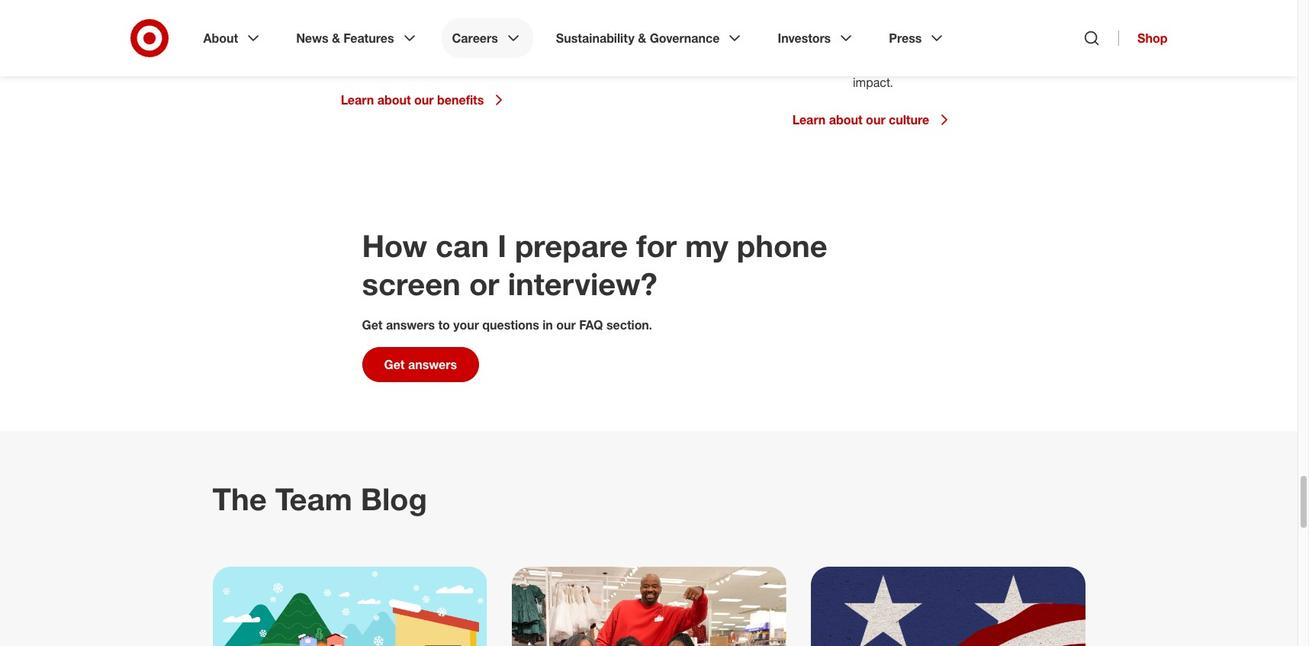 Task type: describe. For each thing, give the bounding box(es) containing it.
care inside joining target means promoting a culture of mutual care and respect and striving to make the most meaningful and positive impact.
[[991, 35, 1015, 51]]

impact.
[[853, 75, 894, 90]]

answers for get answers
[[408, 357, 457, 373]]

& for sustainability
[[638, 31, 646, 46]]

get answers
[[384, 357, 457, 373]]

learn for learn about our benefits
[[341, 93, 374, 108]]

team
[[275, 481, 352, 518]]

health
[[354, 55, 388, 70]]

learn about our culture link
[[793, 111, 954, 129]]

to inside joining target means promoting a culture of mutual care and respect and striving to make the most meaningful and positive impact.
[[815, 55, 826, 70]]

about link
[[193, 18, 273, 58]]

make
[[829, 55, 859, 70]]

the team blog
[[213, 481, 427, 518]]

1 vertical spatial to
[[438, 318, 450, 333]]

most
[[883, 55, 910, 70]]

how can i prepare for my phone screen or interview?
[[362, 228, 828, 302]]

blog
[[361, 481, 427, 518]]

i
[[498, 228, 507, 264]]

get answers to your questions in our faq section.
[[362, 318, 652, 333]]

questions
[[483, 318, 539, 333]]

learn about our benefits
[[341, 93, 484, 108]]

learn about our benefits link
[[341, 91, 508, 109]]

investors
[[778, 31, 831, 46]]

learn about our culture
[[793, 112, 930, 128]]

positive
[[1001, 55, 1043, 70]]

governance
[[650, 31, 720, 46]]

phone
[[737, 228, 828, 264]]

our right in
[[556, 318, 576, 333]]

answers for get answers to your questions in our faq section.
[[386, 318, 435, 333]]

can
[[436, 228, 489, 264]]

of inside our benefits take care of our team and their families and support their health and financial well-being.
[[372, 35, 383, 51]]

of inside joining target means promoting a culture of mutual care and respect and striving to make the most meaningful and positive impact.
[[937, 35, 948, 51]]

well-
[[463, 55, 489, 70]]

our benefits take care of our team and their families and support their health and financial well-being.
[[248, 35, 602, 70]]

screen
[[362, 266, 461, 302]]

in
[[543, 318, 553, 333]]

joining
[[708, 35, 747, 51]]

families
[[490, 35, 531, 51]]

the
[[862, 55, 880, 70]]

your
[[453, 318, 479, 333]]

and up the positive
[[1019, 35, 1039, 51]]

sustainability & governance link
[[545, 18, 755, 58]]

news & features
[[296, 31, 394, 46]]

features
[[344, 31, 394, 46]]

how
[[362, 228, 427, 264]]

& for news
[[332, 31, 340, 46]]

care inside our benefits take care of our team and their families and support their health and financial well-being.
[[345, 35, 369, 51]]

investors link
[[767, 18, 866, 58]]

my
[[685, 228, 729, 264]]

for
[[637, 228, 677, 264]]

press link
[[878, 18, 957, 58]]

our
[[248, 35, 268, 51]]

news & features link
[[286, 18, 429, 58]]

news
[[296, 31, 329, 46]]

our down the financial
[[414, 93, 434, 108]]

press
[[889, 31, 922, 46]]



Task type: vqa. For each thing, say whether or not it's contained in the screenshot.
"Benefits" within Learn about our benefits link
yes



Task type: locate. For each thing, give the bounding box(es) containing it.
2 & from the left
[[638, 31, 646, 46]]

about for culture
[[829, 112, 863, 128]]

2 of from the left
[[937, 35, 948, 51]]

benefits inside our benefits take care of our team and their families and support their health and financial well-being.
[[271, 35, 315, 51]]

sustainability
[[556, 31, 635, 46]]

get
[[362, 318, 383, 333], [384, 357, 405, 373]]

0 horizontal spatial about
[[377, 93, 411, 108]]

meaningful
[[914, 55, 974, 70]]

answers
[[386, 318, 435, 333], [408, 357, 457, 373]]

our
[[386, 35, 404, 51], [414, 93, 434, 108], [866, 112, 886, 128], [556, 318, 576, 333]]

careers
[[452, 31, 498, 46]]

1 horizontal spatial care
[[991, 35, 1015, 51]]

and up the financial
[[438, 35, 459, 51]]

our down impact.
[[866, 112, 886, 128]]

respect
[[703, 55, 745, 70]]

culture
[[896, 35, 934, 51], [889, 112, 930, 128]]

and
[[438, 35, 459, 51], [535, 35, 555, 51], [1019, 35, 1039, 51], [391, 55, 412, 70], [748, 55, 769, 70], [977, 55, 998, 70]]

financial
[[415, 55, 460, 70]]

answers up get answers link
[[386, 318, 435, 333]]

a
[[886, 35, 893, 51]]

benefits
[[271, 35, 315, 51], [437, 93, 484, 108]]

support
[[559, 35, 602, 51]]

about down health
[[377, 93, 411, 108]]

1 vertical spatial benefits
[[437, 93, 484, 108]]

means
[[787, 35, 823, 51]]

0 horizontal spatial &
[[332, 31, 340, 46]]

0 horizontal spatial their
[[327, 55, 351, 70]]

& left governance
[[638, 31, 646, 46]]

mutual
[[951, 35, 988, 51]]

learn for learn about our culture
[[793, 112, 826, 128]]

0 vertical spatial about
[[377, 93, 411, 108]]

benefits right our
[[271, 35, 315, 51]]

faq
[[579, 318, 603, 333]]

0 vertical spatial their
[[462, 35, 486, 51]]

or
[[469, 266, 499, 302]]

0 vertical spatial get
[[362, 318, 383, 333]]

1 vertical spatial about
[[829, 112, 863, 128]]

of up meaningful
[[937, 35, 948, 51]]

section.
[[607, 318, 652, 333]]

about
[[377, 93, 411, 108], [829, 112, 863, 128]]

and right families
[[535, 35, 555, 51]]

interview?
[[508, 266, 658, 302]]

0 vertical spatial benefits
[[271, 35, 315, 51]]

0 horizontal spatial learn
[[341, 93, 374, 108]]

get answers link
[[362, 347, 479, 383]]

1 horizontal spatial &
[[638, 31, 646, 46]]

about down impact.
[[829, 112, 863, 128]]

0 horizontal spatial of
[[372, 35, 383, 51]]

answers down your
[[408, 357, 457, 373]]

0 horizontal spatial benefits
[[271, 35, 315, 51]]

1 vertical spatial answers
[[408, 357, 457, 373]]

prepare
[[515, 228, 628, 264]]

1 vertical spatial their
[[327, 55, 351, 70]]

1 horizontal spatial learn
[[793, 112, 826, 128]]

their down take
[[327, 55, 351, 70]]

striving
[[772, 55, 812, 70]]

1 vertical spatial culture
[[889, 112, 930, 128]]

of
[[372, 35, 383, 51], [937, 35, 948, 51]]

take
[[318, 35, 342, 51]]

care
[[345, 35, 369, 51], [991, 35, 1015, 51]]

the
[[213, 481, 267, 518]]

1 horizontal spatial get
[[384, 357, 405, 373]]

& right news
[[332, 31, 340, 46]]

get for get answers to your questions in our faq section.
[[362, 318, 383, 333]]

0 horizontal spatial care
[[345, 35, 369, 51]]

culture inside joining target means promoting a culture of mutual care and respect and striving to make the most meaningful and positive impact.
[[896, 35, 934, 51]]

careers link
[[442, 18, 533, 58]]

target
[[750, 35, 784, 51]]

learn down health
[[341, 93, 374, 108]]

1 horizontal spatial of
[[937, 35, 948, 51]]

our inside our benefits take care of our team and their families and support their health and financial well-being.
[[386, 35, 404, 51]]

about
[[203, 31, 238, 46]]

1 horizontal spatial their
[[462, 35, 486, 51]]

promoting
[[827, 35, 883, 51]]

care up the positive
[[991, 35, 1015, 51]]

learn
[[341, 93, 374, 108], [793, 112, 826, 128]]

1 horizontal spatial benefits
[[437, 93, 484, 108]]

0 vertical spatial answers
[[386, 318, 435, 333]]

and down target
[[748, 55, 769, 70]]

being.
[[489, 55, 523, 70]]

0 vertical spatial learn
[[341, 93, 374, 108]]

learn down striving
[[793, 112, 826, 128]]

1 vertical spatial learn
[[793, 112, 826, 128]]

and down "team"
[[391, 55, 412, 70]]

get for get answers
[[384, 357, 405, 373]]

their up well-
[[462, 35, 486, 51]]

0 horizontal spatial to
[[438, 318, 450, 333]]

joining target means promoting a culture of mutual care and respect and striving to make the most meaningful and positive impact.
[[703, 35, 1043, 90]]

1 horizontal spatial about
[[829, 112, 863, 128]]

to left your
[[438, 318, 450, 333]]

get inside get answers link
[[384, 357, 405, 373]]

1 horizontal spatial to
[[815, 55, 826, 70]]

1 of from the left
[[372, 35, 383, 51]]

to left make
[[815, 55, 826, 70]]

their
[[462, 35, 486, 51], [327, 55, 351, 70]]

care up health
[[345, 35, 369, 51]]

1 & from the left
[[332, 31, 340, 46]]

0 horizontal spatial get
[[362, 318, 383, 333]]

sustainability & governance
[[556, 31, 720, 46]]

1 care from the left
[[345, 35, 369, 51]]

about for benefits
[[377, 93, 411, 108]]

shop
[[1138, 31, 1168, 46]]

0 vertical spatial to
[[815, 55, 826, 70]]

of up health
[[372, 35, 383, 51]]

culture down impact.
[[889, 112, 930, 128]]

1 vertical spatial get
[[384, 357, 405, 373]]

2 care from the left
[[991, 35, 1015, 51]]

and down mutual
[[977, 55, 998, 70]]

to
[[815, 55, 826, 70], [438, 318, 450, 333]]

our left "team"
[[386, 35, 404, 51]]

team
[[407, 35, 435, 51]]

culture right a
[[896, 35, 934, 51]]

&
[[332, 31, 340, 46], [638, 31, 646, 46]]

shop link
[[1119, 31, 1168, 46]]

0 vertical spatial culture
[[896, 35, 934, 51]]

benefits down well-
[[437, 93, 484, 108]]



